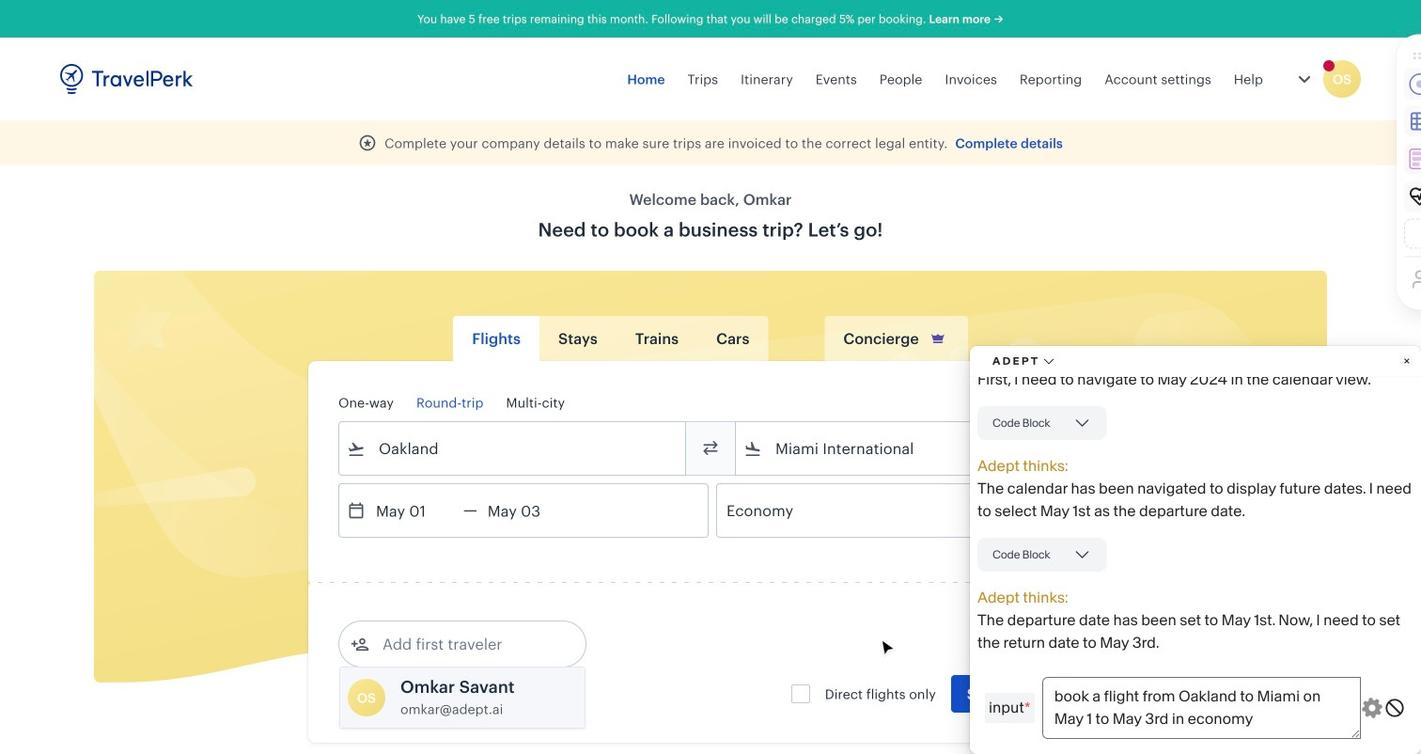 Task type: locate. For each thing, give the bounding box(es) containing it.
Return text field
[[478, 484, 575, 537]]

From search field
[[366, 434, 661, 464]]

Depart text field
[[366, 484, 464, 537]]

To search field
[[763, 434, 1058, 464]]

Add first traveler search field
[[370, 629, 565, 659]]



